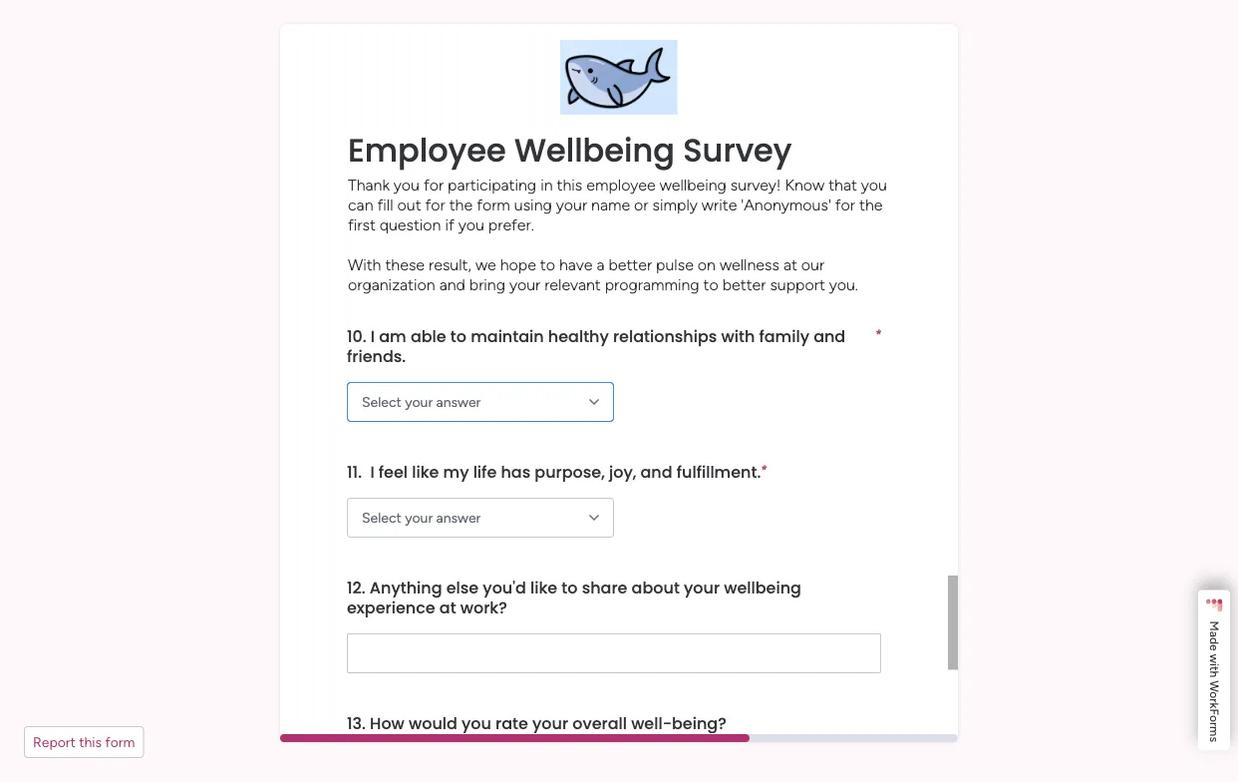 Task type: vqa. For each thing, say whether or not it's contained in the screenshot.
PLEASE
no



Task type: describe. For each thing, give the bounding box(es) containing it.
question
[[380, 215, 441, 234]]

for up the if
[[425, 195, 446, 214]]

family
[[760, 325, 810, 347]]

relevant
[[545, 275, 601, 294]]

share
[[582, 576, 628, 599]]

m a d e w i t h w o r k f o r m s
[[1208, 621, 1222, 742]]

1 horizontal spatial better
[[723, 275, 766, 294]]

select your answer for 10. i am able to maintain healthy relationships with family and friends.
[[362, 394, 481, 410]]

employee
[[348, 128, 506, 173]]

using
[[515, 195, 552, 214]]

w
[[1208, 681, 1222, 692]]

like inside "group"
[[412, 460, 439, 483]]

programming
[[605, 275, 700, 294]]

simply
[[653, 195, 698, 214]]

you right 'that'
[[862, 175, 888, 194]]

we
[[476, 255, 496, 274]]

thank
[[348, 175, 390, 194]]

fulfillment.
[[677, 460, 761, 483]]

support
[[770, 275, 826, 294]]

employee wellbeing survey
[[348, 128, 793, 173]]

i for feel
[[370, 460, 375, 483]]

you right the if
[[459, 215, 485, 234]]

on
[[698, 255, 716, 274]]

and inside 10. i am able to maintain healthy relationships with family and friends.
[[814, 325, 846, 347]]

survey
[[684, 128, 793, 173]]

how
[[370, 712, 405, 734]]

you.
[[830, 275, 859, 294]]

can
[[348, 195, 374, 214]]

10.
[[347, 325, 367, 347]]

have
[[560, 255, 593, 274]]

for down 'that'
[[836, 195, 856, 214]]

wellbeing
[[515, 128, 675, 173]]

that
[[829, 175, 858, 194]]

organization
[[348, 275, 436, 294]]

experience
[[347, 596, 436, 618]]

form inside thank you for participating in this employee wellbeing survey! know that you can fill out for the form using your name or simply write 'anonymous' for the first question if you prefer.
[[477, 195, 511, 214]]

form inside 'button'
[[105, 734, 135, 751]]

you'd
[[483, 576, 527, 599]]

first
[[348, 215, 376, 234]]

to left have on the left
[[541, 255, 556, 274]]

your inside thank you for participating in this employee wellbeing survey! know that you can fill out for the form using your name or simply write 'anonymous' for the first question if you prefer.
[[556, 195, 588, 214]]

relationships
[[613, 325, 718, 347]]

purpose,
[[535, 460, 605, 483]]

i feel like my life has purpose, joy, and fulfillment. element
[[347, 460, 761, 483]]

report this form
[[33, 734, 135, 751]]

2 the from the left
[[860, 195, 883, 214]]

name
[[592, 195, 631, 214]]

anything
[[370, 576, 442, 599]]

prefer.
[[489, 215, 534, 234]]

11.  i feel like my life has purpose, joy, and fulfillment. *
[[347, 460, 767, 483]]

w
[[1208, 654, 1222, 663]]

progress bar inside form form
[[280, 734, 750, 742]]

these
[[386, 255, 425, 274]]

form logo image
[[561, 40, 678, 115]]

bring
[[470, 275, 506, 294]]

m
[[1208, 621, 1222, 631]]

10. i am able to maintain healthy relationships with family and friends. group
[[347, 310, 882, 446]]

10. i am able to maintain healthy relationships with family and friends.
[[347, 325, 850, 367]]

if
[[445, 215, 455, 234]]

thank you for participating in this employee wellbeing survey! know that you can fill out for the form using your name or simply write 'anonymous' for the first question if you prefer.
[[348, 175, 888, 234]]

'anonymous'
[[741, 195, 832, 214]]

with
[[348, 255, 382, 274]]

wellbeing inside 12. anything else you'd like to share about your wellbeing experience at work?
[[724, 576, 802, 599]]

select for 11.  i feel like my life has purpose, joy, and fulfillment.
[[362, 509, 402, 526]]

how would you rate your overall well-being? element
[[347, 712, 727, 734]]

my
[[443, 460, 469, 483]]

t
[[1208, 666, 1222, 671]]

i for am
[[371, 325, 375, 347]]

k
[[1208, 703, 1222, 709]]

you left rate in the bottom of the page
[[462, 712, 492, 734]]

answer for 11.  i feel like my life has purpose, joy, and fulfillment.
[[437, 509, 481, 526]]

form form
[[0, 0, 1239, 782]]

maintain
[[471, 325, 544, 347]]

your inside 10. i am able to maintain healthy relationships with family and friends. group
[[405, 394, 433, 410]]

1 the from the left
[[450, 195, 473, 214]]

s
[[1208, 737, 1222, 742]]

life
[[473, 460, 497, 483]]

write
[[702, 195, 737, 214]]

with these result, we hope to have a better pulse on wellness at our organization and bring your relevant programming to better support you.
[[348, 255, 859, 294]]

h
[[1208, 671, 1222, 678]]

i
[[1208, 663, 1222, 666]]

able
[[411, 325, 447, 347]]

select for 10. i am able to maintain healthy relationships with family and friends.
[[362, 394, 402, 410]]

11.  i feel like my life has purpose, joy, and fulfillment. group
[[347, 446, 882, 562]]

in
[[541, 175, 553, 194]]

healthy
[[548, 325, 609, 347]]

m a d e w i t h w o r k f o r m s button
[[1199, 590, 1231, 750]]



Task type: locate. For each thing, give the bounding box(es) containing it.
and right joy,
[[641, 460, 673, 483]]

pulse
[[656, 255, 694, 274]]

0 vertical spatial r
[[1208, 699, 1222, 703]]

* inside 11.  i feel like my life has purpose, joy, and fulfillment. *
[[761, 462, 767, 476]]

else
[[447, 576, 479, 599]]

result,
[[429, 255, 472, 274]]

1 vertical spatial wellbeing
[[724, 576, 802, 599]]

anything else you'd like to share about your wellbeing experience at work? element
[[347, 576, 882, 618]]

r down f
[[1208, 722, 1222, 726]]

1 select your answer from the top
[[362, 394, 481, 410]]

1 vertical spatial *
[[761, 462, 767, 476]]

1 vertical spatial r
[[1208, 722, 1222, 726]]

0 horizontal spatial form
[[105, 734, 135, 751]]

0 vertical spatial form
[[477, 195, 511, 214]]

i
[[371, 325, 375, 347], [370, 460, 375, 483]]

0 horizontal spatial a
[[597, 255, 605, 274]]

your right the using
[[556, 195, 588, 214]]

the up the if
[[450, 195, 473, 214]]

select your answer down the feel at left
[[362, 509, 481, 526]]

and down result,
[[440, 275, 466, 294]]

1 vertical spatial select
[[362, 509, 402, 526]]

m
[[1208, 726, 1222, 737]]

2 answer from the top
[[437, 509, 481, 526]]

employee
[[587, 175, 656, 194]]

2 o from the top
[[1208, 715, 1222, 722]]

i right 11.
[[370, 460, 375, 483]]

13.
[[347, 712, 366, 734]]

your inside the 11.  i feel like my life has purpose, joy, and fulfillment. "group"
[[405, 509, 433, 526]]

answer
[[437, 394, 481, 410], [437, 509, 481, 526]]

1 r from the top
[[1208, 699, 1222, 703]]

about
[[632, 576, 680, 599]]

for
[[424, 175, 444, 194], [425, 195, 446, 214], [836, 195, 856, 214]]

1 horizontal spatial form
[[477, 195, 511, 214]]

has
[[501, 460, 531, 483]]

0 horizontal spatial the
[[450, 195, 473, 214]]

0 vertical spatial like
[[412, 460, 439, 483]]

or
[[635, 195, 649, 214]]

answer inside the 11.  i feel like my life has purpose, joy, and fulfillment. "group"
[[437, 509, 481, 526]]

like left my
[[412, 460, 439, 483]]

overall
[[573, 712, 627, 734]]

12. anything else you'd like to share about your wellbeing experience at work? group
[[347, 562, 882, 697]]

this right in
[[557, 175, 583, 194]]

0 horizontal spatial better
[[609, 255, 652, 274]]

to right able
[[451, 325, 467, 347]]

better down wellness
[[723, 275, 766, 294]]

1 vertical spatial answer
[[437, 509, 481, 526]]

to down on
[[704, 275, 719, 294]]

the right 'anonymous'
[[860, 195, 883, 214]]

o up k
[[1208, 692, 1222, 699]]

2 select your answer from the top
[[362, 509, 481, 526]]

your down friends.
[[405, 394, 433, 410]]

form
[[477, 195, 511, 214], [105, 734, 135, 751]]

to inside 10. i am able to maintain healthy relationships with family and friends.
[[451, 325, 467, 347]]

joy,
[[609, 460, 637, 483]]

1 horizontal spatial a
[[1208, 631, 1222, 637]]

select your answer down friends.
[[362, 394, 481, 410]]

12. Anything else you'd like to share about your wellbeing experience at work? field
[[347, 633, 882, 673]]

0 horizontal spatial *
[[761, 462, 767, 476]]

select down friends.
[[362, 394, 402, 410]]

i inside "group"
[[370, 460, 375, 483]]

answer inside 10. i am able to maintain healthy relationships with family and friends. group
[[437, 394, 481, 410]]

select inside 10. i am able to maintain healthy relationships with family and friends. group
[[362, 394, 402, 410]]

at inside 12. anything else you'd like to share about your wellbeing experience at work?
[[440, 596, 457, 618]]

participating
[[448, 175, 537, 194]]

0 horizontal spatial and
[[440, 275, 466, 294]]

0 horizontal spatial at
[[440, 596, 457, 618]]

0 horizontal spatial like
[[412, 460, 439, 483]]

a up "e"
[[1208, 631, 1222, 637]]

select your answer
[[362, 394, 481, 410], [362, 509, 481, 526]]

1 vertical spatial o
[[1208, 715, 1222, 722]]

wellness
[[720, 255, 780, 274]]

this right report
[[79, 734, 102, 751]]

out
[[398, 195, 421, 214]]

r up f
[[1208, 699, 1222, 703]]

1 horizontal spatial at
[[784, 255, 798, 274]]

progress bar
[[280, 734, 750, 742]]

would
[[409, 712, 458, 734]]

2 horizontal spatial and
[[814, 325, 846, 347]]

for down employee
[[424, 175, 444, 194]]

form right report
[[105, 734, 135, 751]]

i inside 10. i am able to maintain healthy relationships with family and friends.
[[371, 325, 375, 347]]

0 vertical spatial answer
[[437, 394, 481, 410]]

1 vertical spatial better
[[723, 275, 766, 294]]

12.
[[347, 576, 366, 599]]

* inside 10. i am able to maintain healthy relationships with family and friends. group
[[876, 326, 882, 341]]

f
[[1208, 709, 1222, 715]]

well-
[[632, 712, 672, 734]]

at inside with these result, we hope to have a better pulse on wellness at our organization and bring your relevant programming to better support you.
[[784, 255, 798, 274]]

1 horizontal spatial the
[[860, 195, 883, 214]]

1 vertical spatial and
[[814, 325, 846, 347]]

like right 'you'd'
[[531, 576, 558, 599]]

1 horizontal spatial *
[[876, 326, 882, 341]]

being?
[[672, 712, 727, 734]]

and inside "group"
[[641, 460, 673, 483]]

better
[[609, 255, 652, 274], [723, 275, 766, 294]]

1 vertical spatial this
[[79, 734, 102, 751]]

at left work?
[[440, 596, 457, 618]]

select
[[362, 394, 402, 410], [362, 509, 402, 526]]

know
[[786, 175, 825, 194]]

and
[[440, 275, 466, 294], [814, 325, 846, 347], [641, 460, 673, 483]]

0 vertical spatial select
[[362, 394, 402, 410]]

to inside 12. anything else you'd like to share about your wellbeing experience at work?
[[562, 576, 578, 599]]

0 vertical spatial and
[[440, 275, 466, 294]]

friends.
[[347, 345, 406, 367]]

0 vertical spatial this
[[557, 175, 583, 194]]

like inside 12. anything else you'd like to share about your wellbeing experience at work?
[[531, 576, 558, 599]]

2 i from the top
[[370, 460, 375, 483]]

work?
[[461, 596, 508, 618]]

you up out
[[394, 175, 420, 194]]

form down participating
[[477, 195, 511, 214]]

1 vertical spatial like
[[531, 576, 558, 599]]

select your answer for 11.  i feel like my life has purpose, joy, and fulfillment.
[[362, 509, 481, 526]]

this inside report this form 'button'
[[79, 734, 102, 751]]

report this form button
[[24, 726, 144, 758]]

o up m
[[1208, 715, 1222, 722]]

1 select from the top
[[362, 394, 402, 410]]

1 vertical spatial at
[[440, 596, 457, 618]]

a inside button
[[1208, 631, 1222, 637]]

this
[[557, 175, 583, 194], [79, 734, 102, 751]]

1 i from the top
[[371, 325, 375, 347]]

1 horizontal spatial this
[[557, 175, 583, 194]]

d
[[1208, 637, 1222, 644]]

am
[[379, 325, 407, 347]]

your
[[556, 195, 588, 214], [510, 275, 541, 294], [405, 394, 433, 410], [405, 509, 433, 526], [684, 576, 720, 599], [533, 712, 569, 734]]

1 vertical spatial a
[[1208, 631, 1222, 637]]

answer down my
[[437, 509, 481, 526]]

1 vertical spatial select your answer
[[362, 509, 481, 526]]

*
[[876, 326, 882, 341], [761, 462, 767, 476]]

i right 10.
[[371, 325, 375, 347]]

your inside 12. anything else you'd like to share about your wellbeing experience at work?
[[684, 576, 720, 599]]

survey!
[[731, 175, 782, 194]]

your down hope
[[510, 275, 541, 294]]

hope
[[500, 255, 537, 274]]

report
[[33, 734, 76, 751]]

select down the feel at left
[[362, 509, 402, 526]]

and inside with these result, we hope to have a better pulse on wellness at our organization and bring your relevant programming to better support you.
[[440, 275, 466, 294]]

2 r from the top
[[1208, 722, 1222, 726]]

1 vertical spatial i
[[370, 460, 375, 483]]

to
[[541, 255, 556, 274], [704, 275, 719, 294], [451, 325, 467, 347], [562, 576, 578, 599]]

your right about
[[684, 576, 720, 599]]

a inside with these result, we hope to have a better pulse on wellness at our organization and bring your relevant programming to better support you.
[[597, 255, 605, 274]]

select inside the 11.  i feel like my life has purpose, joy, and fulfillment. "group"
[[362, 509, 402, 526]]

your down the feel at left
[[405, 509, 433, 526]]

i am able to maintain healthy relationships with family and friends. element
[[347, 325, 876, 367]]

0 vertical spatial wellbeing
[[660, 175, 727, 194]]

2 select from the top
[[362, 509, 402, 526]]

12. anything else you'd like to share about your wellbeing experience at work?
[[347, 576, 806, 618]]

fill
[[378, 195, 394, 214]]

1 horizontal spatial and
[[641, 460, 673, 483]]

to left share
[[562, 576, 578, 599]]

your inside with these result, we hope to have a better pulse on wellness at our organization and bring your relevant programming to better support you.
[[510, 275, 541, 294]]

better up programming
[[609, 255, 652, 274]]

o
[[1208, 692, 1222, 699], [1208, 715, 1222, 722]]

a right have on the left
[[597, 255, 605, 274]]

with
[[722, 325, 755, 347]]

2 vertical spatial and
[[641, 460, 673, 483]]

11.
[[347, 460, 362, 483]]

1 horizontal spatial like
[[531, 576, 558, 599]]

0 vertical spatial better
[[609, 255, 652, 274]]

answer up my
[[437, 394, 481, 410]]

0 vertical spatial a
[[597, 255, 605, 274]]

e
[[1208, 644, 1222, 651]]

answer for 10. i am able to maintain healthy relationships with family and friends.
[[437, 394, 481, 410]]

0 vertical spatial select your answer
[[362, 394, 481, 410]]

select your answer inside the 11.  i feel like my life has purpose, joy, and fulfillment. "group"
[[362, 509, 481, 526]]

r
[[1208, 699, 1222, 703], [1208, 722, 1222, 726]]

this inside thank you for participating in this employee wellbeing survey! know that you can fill out for the form using your name or simply write 'anonymous' for the first question if you prefer.
[[557, 175, 583, 194]]

0 vertical spatial *
[[876, 326, 882, 341]]

0 vertical spatial i
[[371, 325, 375, 347]]

wellbeing inside thank you for participating in this employee wellbeing survey! know that you can fill out for the form using your name or simply write 'anonymous' for the first question if you prefer.
[[660, 175, 727, 194]]

wellbeing
[[660, 175, 727, 194], [724, 576, 802, 599]]

and right family
[[814, 325, 846, 347]]

0 vertical spatial at
[[784, 255, 798, 274]]

at up support
[[784, 255, 798, 274]]

a
[[597, 255, 605, 274], [1208, 631, 1222, 637]]

our
[[802, 255, 825, 274]]

0 vertical spatial o
[[1208, 692, 1222, 699]]

1 answer from the top
[[437, 394, 481, 410]]

1 o from the top
[[1208, 692, 1222, 699]]

select your answer inside 10. i am able to maintain healthy relationships with family and friends. group
[[362, 394, 481, 410]]

rate
[[496, 712, 529, 734]]

feel
[[379, 460, 408, 483]]

1 vertical spatial form
[[105, 734, 135, 751]]

0 horizontal spatial this
[[79, 734, 102, 751]]

13. how would you rate your overall well-being?
[[347, 712, 727, 734]]

your right rate in the bottom of the page
[[533, 712, 569, 734]]



